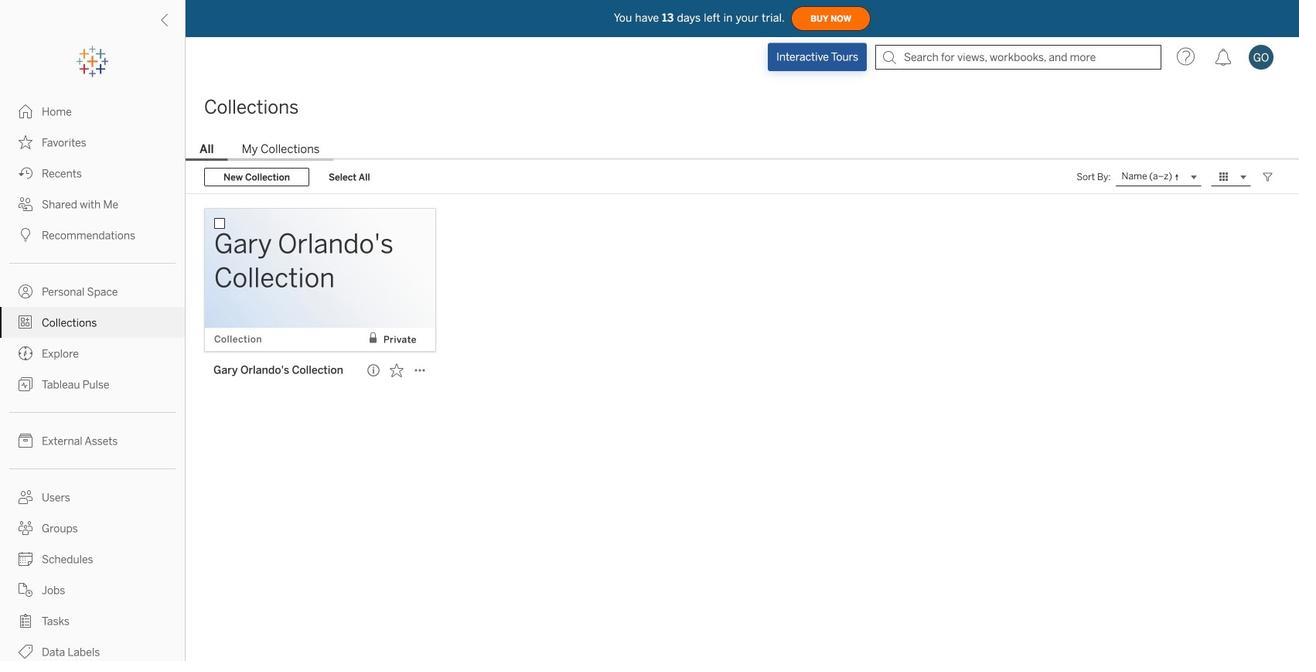 Task type: locate. For each thing, give the bounding box(es) containing it.
sub-spaces tab list
[[186, 141, 1300, 161]]

main content
[[186, 77, 1300, 661]]

main navigation. press the up and down arrow keys to access links. element
[[0, 96, 185, 661]]

navigation
[[186, 138, 1300, 161]]



Task type: describe. For each thing, give the bounding box(es) containing it.
navigation panel element
[[0, 46, 185, 661]]

grid view image
[[1218, 170, 1232, 184]]

Search for views, workbooks, and more text field
[[876, 45, 1162, 70]]



Task type: vqa. For each thing, say whether or not it's contained in the screenshot.
Samples LINK
no



